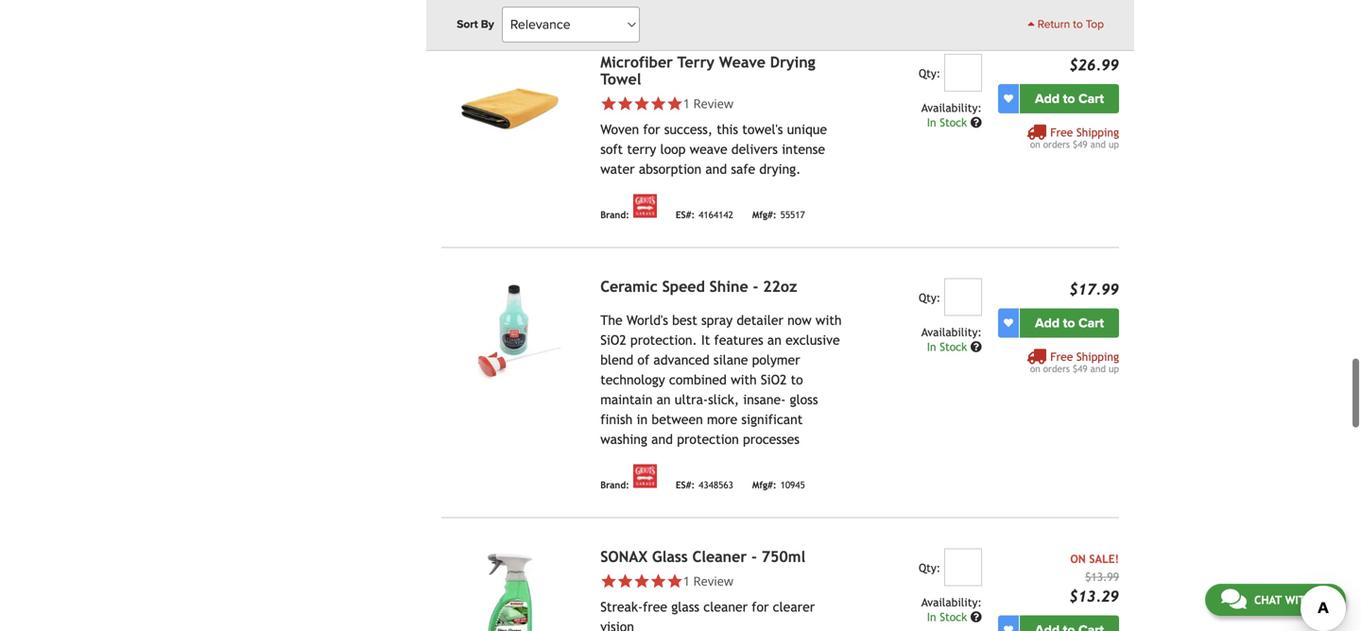Task type: locate. For each thing, give the bounding box(es) containing it.
1 horizontal spatial an
[[768, 333, 782, 348]]

brand:
[[601, 209, 630, 220], [601, 480, 630, 491]]

technology
[[601, 373, 665, 388]]

maintain
[[601, 393, 653, 408]]

1 qty: from the top
[[919, 67, 941, 80]]

return to top
[[1035, 17, 1104, 31]]

mfg#: for microfiber terry weave drying towel
[[752, 209, 777, 220]]

washing
[[601, 432, 648, 447]]

review down "cleaner"
[[694, 573, 734, 590]]

sio2 down the
[[601, 333, 627, 348]]

1 vertical spatial 1 review
[[683, 573, 734, 590]]

0 vertical spatial in
[[927, 116, 937, 129]]

and down $26.99
[[1091, 139, 1106, 150]]

2 vertical spatial in stock
[[927, 611, 971, 624]]

-
[[753, 278, 759, 296], [752, 549, 757, 566]]

and down '$17.99'
[[1091, 364, 1106, 375]]

$49 for $26.99
[[1073, 139, 1088, 150]]

0 vertical spatial on
[[1030, 139, 1041, 150]]

0 vertical spatial up
[[1109, 139, 1119, 150]]

2 horizontal spatial with
[[1285, 594, 1313, 607]]

terry
[[627, 142, 656, 157]]

unique
[[787, 122, 827, 137]]

to left "top"
[[1073, 17, 1083, 31]]

$17.99
[[1070, 281, 1119, 299]]

1 brand: from the top
[[601, 209, 630, 220]]

sio2 down polymer
[[761, 373, 787, 388]]

es#: left 4348563 at the right of the page
[[676, 480, 695, 491]]

$49 down '$17.99'
[[1073, 364, 1088, 375]]

es#4159161 - 338400 - sonax glass cleaner - 750ml - streak-free glass cleaner for clearer vision - sonax - audi bmw volkswagen mercedes benz mini porsche image
[[442, 549, 585, 632]]

1
[[683, 95, 690, 112], [683, 573, 690, 590]]

2 es#: from the top
[[676, 480, 695, 491]]

star image
[[650, 96, 667, 112], [601, 574, 617, 590], [634, 574, 650, 590], [650, 574, 667, 590], [667, 574, 683, 590]]

2 add to cart from the top
[[1035, 316, 1104, 332]]

orders for $17.99
[[1043, 364, 1070, 375]]

free for $17.99
[[1051, 351, 1073, 364]]

to down '$17.99'
[[1063, 316, 1075, 332]]

shipping down '$17.99'
[[1077, 351, 1119, 364]]

2 mfg#: from the top
[[752, 480, 777, 491]]

to up the gloss
[[791, 373, 803, 388]]

1 vertical spatial orders
[[1043, 364, 1070, 375]]

review
[[694, 95, 734, 112], [694, 573, 734, 590]]

with up exclusive on the right bottom of the page
[[816, 313, 842, 328]]

1 shipping from the top
[[1077, 126, 1119, 139]]

qty: for microfiber terry weave drying towel
[[919, 67, 941, 80]]

1 vertical spatial es#:
[[676, 480, 695, 491]]

stock
[[940, 116, 967, 129], [940, 341, 967, 354], [940, 611, 967, 624]]

this
[[717, 122, 738, 137]]

2 vertical spatial stock
[[940, 611, 967, 624]]

sonax glass cleaner - 750ml link
[[601, 549, 806, 566]]

1 $49 from the top
[[1073, 139, 1088, 150]]

1 vertical spatial on
[[1030, 364, 1041, 375]]

comments image
[[1221, 588, 1247, 611]]

1 up glass
[[683, 573, 690, 590]]

4348563
[[699, 480, 734, 491]]

1 on from the top
[[1030, 139, 1041, 150]]

2 cart from the top
[[1079, 316, 1104, 332]]

brand: down water
[[601, 209, 630, 220]]

qty:
[[919, 67, 941, 80], [919, 291, 941, 305], [919, 562, 941, 575]]

an up between
[[657, 393, 671, 408]]

0 vertical spatial cart
[[1079, 91, 1104, 107]]

add to cart button down $26.99
[[1020, 84, 1119, 114]]

1 vertical spatial add to cart button
[[1020, 309, 1119, 338]]

$13.99
[[1086, 571, 1119, 584]]

free shipping on orders $49 and up
[[1030, 126, 1119, 150], [1030, 351, 1119, 375]]

mfg#: left 55517
[[752, 209, 777, 220]]

add to wish list image
[[1004, 94, 1014, 104]]

3 availability: from the top
[[922, 596, 982, 610]]

1 in from the top
[[927, 116, 937, 129]]

0 vertical spatial add to cart button
[[1020, 84, 1119, 114]]

shipping down $26.99
[[1077, 126, 1119, 139]]

free shipping on orders $49 and up down $26.99
[[1030, 126, 1119, 150]]

free down '$17.99'
[[1051, 351, 1073, 364]]

1 vertical spatial cart
[[1079, 316, 1104, 332]]

1 vertical spatial in stock
[[927, 341, 971, 354]]

in stock
[[927, 116, 971, 129], [927, 341, 971, 354], [927, 611, 971, 624]]

shipping
[[1077, 126, 1119, 139], [1077, 351, 1119, 364]]

exclusive
[[786, 333, 840, 348]]

3 qty: from the top
[[919, 562, 941, 575]]

2 1 review from the top
[[683, 573, 734, 590]]

- left 750ml
[[752, 549, 757, 566]]

2 in from the top
[[927, 341, 937, 354]]

up down '$17.99'
[[1109, 364, 1119, 375]]

clearer
[[773, 600, 815, 615]]

0 vertical spatial orders
[[1043, 139, 1070, 150]]

1 vertical spatial -
[[752, 549, 757, 566]]

$13.29
[[1070, 588, 1119, 606]]

microfiber
[[601, 54, 673, 71]]

sort
[[457, 17, 478, 31]]

1 vertical spatial 1
[[683, 573, 690, 590]]

0 vertical spatial review
[[694, 95, 734, 112]]

protection.
[[631, 333, 697, 348]]

es#:
[[676, 209, 695, 220], [676, 480, 695, 491]]

streak-
[[601, 600, 643, 615]]

orders down $26.99
[[1043, 139, 1070, 150]]

0 horizontal spatial for
[[643, 122, 660, 137]]

add to cart button down '$17.99'
[[1020, 309, 1119, 338]]

1 add from the top
[[1035, 91, 1060, 107]]

1 vertical spatial mfg#:
[[752, 480, 777, 491]]

2 stock from the top
[[940, 341, 967, 354]]

0 vertical spatial add to wish list image
[[1004, 319, 1014, 328]]

with
[[816, 313, 842, 328], [731, 373, 757, 388], [1285, 594, 1313, 607]]

0 vertical spatial $49
[[1073, 139, 1088, 150]]

0 vertical spatial es#:
[[676, 209, 695, 220]]

2 brand: from the top
[[601, 480, 630, 491]]

add to wish list image
[[1004, 319, 1014, 328], [1004, 626, 1014, 632]]

1 horizontal spatial with
[[816, 313, 842, 328]]

by
[[481, 17, 494, 31]]

add to cart down $26.99
[[1035, 91, 1104, 107]]

woven
[[601, 122, 639, 137]]

1 vertical spatial add
[[1035, 316, 1060, 332]]

0 vertical spatial free
[[1051, 126, 1073, 139]]

0 vertical spatial sio2
[[601, 333, 627, 348]]

- left 22oz
[[753, 278, 759, 296]]

2 1 from the top
[[683, 573, 690, 590]]

2 availability: from the top
[[922, 326, 982, 339]]

1 horizontal spatial for
[[752, 600, 769, 615]]

2 vertical spatial with
[[1285, 594, 1313, 607]]

$49 down $26.99
[[1073, 139, 1088, 150]]

1 vertical spatial availability:
[[922, 326, 982, 339]]

1 stock from the top
[[940, 116, 967, 129]]

add to cart button for $17.99
[[1020, 309, 1119, 338]]

1 vertical spatial an
[[657, 393, 671, 408]]

shine
[[710, 278, 748, 296]]

world's
[[627, 313, 668, 328]]

2 in stock from the top
[[927, 341, 971, 354]]

- for shine
[[753, 278, 759, 296]]

None number field
[[944, 54, 982, 92], [944, 279, 982, 316], [944, 549, 982, 587], [944, 54, 982, 92], [944, 279, 982, 316], [944, 549, 982, 587]]

an
[[768, 333, 782, 348], [657, 393, 671, 408]]

0 vertical spatial an
[[768, 333, 782, 348]]

2 add from the top
[[1035, 316, 1060, 332]]

0 vertical spatial 1
[[683, 95, 690, 112]]

1 vertical spatial add to wish list image
[[1004, 626, 1014, 632]]

and inside the world's best spray detailer now with sio2 protection. it features an exclusive blend of advanced silane polymer technology combined with sio2 to maintain an ultra-slick, insane- gloss finish in between more significant washing and protection processes
[[652, 432, 673, 447]]

2 on from the top
[[1030, 364, 1041, 375]]

2 vertical spatial availability:
[[922, 596, 982, 610]]

1 vertical spatial for
[[752, 600, 769, 615]]

cart
[[1079, 91, 1104, 107], [1079, 316, 1104, 332]]

1 vertical spatial griot's - corporate logo image
[[633, 465, 657, 489]]

mfg#: for ceramic speed shine - 22oz
[[752, 480, 777, 491]]

0 vertical spatial 1 review
[[683, 95, 734, 112]]

es#: left "4164142"
[[676, 209, 695, 220]]

2 vertical spatial qty:
[[919, 562, 941, 575]]

1 up success,
[[683, 95, 690, 112]]

2 qty: from the top
[[919, 291, 941, 305]]

0 vertical spatial in stock
[[927, 116, 971, 129]]

orders for $26.99
[[1043, 139, 1070, 150]]

0 vertical spatial add to cart
[[1035, 91, 1104, 107]]

up for $17.99
[[1109, 364, 1119, 375]]

0 vertical spatial question circle image
[[971, 117, 982, 128]]

2 add to cart button from the top
[[1020, 309, 1119, 338]]

mfg#:
[[752, 209, 777, 220], [752, 480, 777, 491]]

1 vertical spatial add to cart
[[1035, 316, 1104, 332]]

to
[[1073, 17, 1083, 31], [1063, 91, 1075, 107], [1063, 316, 1075, 332], [791, 373, 803, 388]]

on
[[1030, 139, 1041, 150], [1030, 364, 1041, 375]]

chat with us
[[1255, 594, 1330, 607]]

1 in stock from the top
[[927, 116, 971, 129]]

0 vertical spatial free shipping on orders $49 and up
[[1030, 126, 1119, 150]]

add for $26.99
[[1035, 91, 1060, 107]]

1 griot's - corporate logo image from the top
[[633, 195, 657, 218]]

add to cart for $26.99
[[1035, 91, 1104, 107]]

orders down '$17.99'
[[1043, 364, 1070, 375]]

for left clearer
[[752, 600, 769, 615]]

for up terry
[[643, 122, 660, 137]]

add to cart down '$17.99'
[[1035, 316, 1104, 332]]

2 griot's - corporate logo image from the top
[[633, 465, 657, 489]]

terry
[[678, 54, 715, 71]]

1 review
[[683, 95, 734, 112], [683, 573, 734, 590]]

0 vertical spatial add
[[1035, 91, 1060, 107]]

review up this
[[694, 95, 734, 112]]

vision
[[601, 620, 634, 632]]

brand: down washing
[[601, 480, 630, 491]]

1 orders from the top
[[1043, 139, 1070, 150]]

1 es#: from the top
[[676, 209, 695, 220]]

0 vertical spatial brand:
[[601, 209, 630, 220]]

1 vertical spatial review
[[694, 573, 734, 590]]

an up polymer
[[768, 333, 782, 348]]

es#4164142 - 55517 - microfiber terry weave drying towel - woven for success, this towel's unique soft terry loop weave delivers intense water absorption and safe drying. - griot's - audi bmw volkswagen mercedes benz mini porsche image
[[442, 54, 585, 162]]

0 vertical spatial shipping
[[1077, 126, 1119, 139]]

combined
[[669, 373, 727, 388]]

0 vertical spatial stock
[[940, 116, 967, 129]]

1 vertical spatial in
[[927, 341, 937, 354]]

slick,
[[708, 393, 739, 408]]

and
[[1091, 139, 1106, 150], [706, 162, 727, 177], [1091, 364, 1106, 375], [652, 432, 673, 447]]

the
[[601, 313, 623, 328]]

and down the weave
[[706, 162, 727, 177]]

sio2
[[601, 333, 627, 348], [761, 373, 787, 388]]

1 vertical spatial $49
[[1073, 364, 1088, 375]]

1 vertical spatial shipping
[[1077, 351, 1119, 364]]

2 $49 from the top
[[1073, 364, 1088, 375]]

mfg#: left the 10945
[[752, 480, 777, 491]]

0 vertical spatial mfg#:
[[752, 209, 777, 220]]

griot's - corporate logo image
[[633, 195, 657, 218], [633, 465, 657, 489]]

cart down $26.99
[[1079, 91, 1104, 107]]

1 vertical spatial free shipping on orders $49 and up
[[1030, 351, 1119, 375]]

1 free from the top
[[1051, 126, 1073, 139]]

0 vertical spatial for
[[643, 122, 660, 137]]

silane
[[714, 353, 748, 368]]

griot's - corporate logo image down washing
[[633, 465, 657, 489]]

1 review up this
[[683, 95, 734, 112]]

1 review down sonax glass cleaner - 750ml
[[683, 573, 734, 590]]

to inside the world's best spray detailer now with sio2 protection. it features an exclusive blend of advanced silane polymer technology combined with sio2 to maintain an ultra-slick, insane- gloss finish in between more significant washing and protection processes
[[791, 373, 803, 388]]

star image
[[601, 96, 617, 112], [617, 96, 634, 112], [634, 96, 650, 112], [667, 96, 683, 112], [617, 574, 634, 590]]

1 vertical spatial brand:
[[601, 480, 630, 491]]

add to cart button
[[1020, 84, 1119, 114], [1020, 309, 1119, 338]]

2 shipping from the top
[[1077, 351, 1119, 364]]

1 vertical spatial sio2
[[761, 373, 787, 388]]

0 horizontal spatial with
[[731, 373, 757, 388]]

1 vertical spatial free
[[1051, 351, 1073, 364]]

1 question circle image from the top
[[971, 117, 982, 128]]

microfiber terry weave drying towel link
[[601, 54, 816, 88]]

0 vertical spatial qty:
[[919, 67, 941, 80]]

1 add to cart from the top
[[1035, 91, 1104, 107]]

3 in from the top
[[927, 611, 937, 624]]

0 vertical spatial with
[[816, 313, 842, 328]]

1 vertical spatial stock
[[940, 341, 967, 354]]

1 vertical spatial qty:
[[919, 291, 941, 305]]

0 vertical spatial availability:
[[922, 101, 982, 115]]

2 up from the top
[[1109, 364, 1119, 375]]

1 cart from the top
[[1079, 91, 1104, 107]]

with left us
[[1285, 594, 1313, 607]]

orders
[[1043, 139, 1070, 150], [1043, 364, 1070, 375]]

us
[[1317, 594, 1330, 607]]

free shipping on orders $49 and up down '$17.99'
[[1030, 351, 1119, 375]]

$49
[[1073, 139, 1088, 150], [1073, 364, 1088, 375]]

griot's - corporate logo image down the absorption
[[633, 195, 657, 218]]

22oz
[[763, 278, 797, 296]]

availability:
[[922, 101, 982, 115], [922, 326, 982, 339], [922, 596, 982, 610]]

soft
[[601, 142, 623, 157]]

2 question circle image from the top
[[971, 342, 982, 353]]

- for cleaner
[[752, 549, 757, 566]]

and down between
[[652, 432, 673, 447]]

more
[[707, 412, 738, 428]]

1 add to cart button from the top
[[1020, 84, 1119, 114]]

2 orders from the top
[[1043, 364, 1070, 375]]

1 vertical spatial up
[[1109, 364, 1119, 375]]

question circle image for ceramic speed shine - 22oz
[[971, 342, 982, 353]]

ultra-
[[675, 393, 708, 408]]

0 vertical spatial griot's - corporate logo image
[[633, 195, 657, 218]]

question circle image
[[971, 117, 982, 128], [971, 342, 982, 353], [971, 612, 982, 623]]

insane-
[[743, 393, 786, 408]]

1 free shipping on orders $49 and up from the top
[[1030, 126, 1119, 150]]

up down $26.99
[[1109, 139, 1119, 150]]

2 vertical spatial question circle image
[[971, 612, 982, 623]]

with down silane
[[731, 373, 757, 388]]

2 add to wish list image from the top
[[1004, 626, 1014, 632]]

1 availability: from the top
[[922, 101, 982, 115]]

2 vertical spatial in
[[927, 611, 937, 624]]

2 free from the top
[[1051, 351, 1073, 364]]

free down $26.99
[[1051, 126, 1073, 139]]

1 up from the top
[[1109, 139, 1119, 150]]

spray
[[702, 313, 733, 328]]

on for $26.99
[[1030, 139, 1041, 150]]

cart down '$17.99'
[[1079, 316, 1104, 332]]

1 vertical spatial question circle image
[[971, 342, 982, 353]]

1 mfg#: from the top
[[752, 209, 777, 220]]

0 vertical spatial -
[[753, 278, 759, 296]]

add to cart
[[1035, 91, 1104, 107], [1035, 316, 1104, 332]]

shipping for $17.99
[[1077, 351, 1119, 364]]

2 free shipping on orders $49 and up from the top
[[1030, 351, 1119, 375]]



Task type: vqa. For each thing, say whether or not it's contained in the screenshot.
2nd Free Shipping on orders $49 and up from the bottom
yes



Task type: describe. For each thing, give the bounding box(es) containing it.
towel's
[[742, 122, 783, 137]]

es#: for terry
[[676, 209, 695, 220]]

cart for $26.99
[[1079, 91, 1104, 107]]

1 horizontal spatial sio2
[[761, 373, 787, 388]]

glass
[[671, 600, 700, 615]]

now
[[788, 313, 812, 328]]

microfiber terry weave drying towel
[[601, 54, 816, 88]]

significant
[[742, 412, 803, 428]]

absorption
[[639, 162, 702, 177]]

drying.
[[760, 162, 801, 177]]

best
[[672, 313, 698, 328]]

750ml
[[762, 549, 806, 566]]

in stock for microfiber terry weave drying towel
[[927, 116, 971, 129]]

loop
[[660, 142, 686, 157]]

chat
[[1255, 594, 1282, 607]]

free shipping on orders $49 and up for $17.99
[[1030, 351, 1119, 375]]

weave
[[690, 142, 728, 157]]

it
[[701, 333, 710, 348]]

safe
[[731, 162, 756, 177]]

cleaner
[[704, 600, 748, 615]]

woven for success, this towel's unique soft terry loop weave delivers intense water absorption and safe drying.
[[601, 122, 827, 177]]

cleaner
[[693, 549, 747, 566]]

speed
[[662, 278, 705, 296]]

es#: for speed
[[676, 480, 695, 491]]

0 horizontal spatial sio2
[[601, 333, 627, 348]]

2 review from the top
[[694, 573, 734, 590]]

availability: for ceramic speed shine - 22oz
[[922, 326, 982, 339]]

processes
[[743, 432, 800, 447]]

delivers
[[732, 142, 778, 157]]

success,
[[664, 122, 713, 137]]

free shipping on orders $49 and up for $26.99
[[1030, 126, 1119, 150]]

intense
[[782, 142, 825, 157]]

sonax glass cleaner - 750ml
[[601, 549, 806, 566]]

es#: 4348563
[[676, 480, 734, 491]]

features
[[714, 333, 764, 348]]

mfg#: 55517
[[752, 209, 805, 220]]

griot's - corporate logo image for ceramic speed shine - 22oz
[[633, 465, 657, 489]]

10945
[[781, 480, 805, 491]]

add for $17.99
[[1035, 316, 1060, 332]]

qty: for ceramic speed shine - 22oz
[[919, 291, 941, 305]]

sale!
[[1090, 553, 1119, 566]]

drying
[[770, 54, 816, 71]]

stock for ceramic speed shine - 22oz
[[940, 341, 967, 354]]

and inside woven for success, this towel's unique soft terry loop weave delivers intense water absorption and safe drying.
[[706, 162, 727, 177]]

4164142
[[699, 209, 734, 220]]

the world's best spray detailer now with sio2 protection. it features an exclusive blend of advanced silane polymer technology combined with sio2 to maintain an ultra-slick, insane- gloss finish in between more significant washing and protection processes
[[601, 313, 842, 447]]

$49 for $17.99
[[1073, 364, 1088, 375]]

finish
[[601, 412, 633, 428]]

advanced
[[654, 353, 710, 368]]

chat with us link
[[1205, 584, 1346, 616]]

availability: for microfiber terry weave drying towel
[[922, 101, 982, 115]]

in stock for ceramic speed shine - 22oz
[[927, 341, 971, 354]]

polymer
[[752, 353, 800, 368]]

55517
[[781, 209, 805, 220]]

towel
[[601, 71, 641, 88]]

es#: 4164142
[[676, 209, 734, 220]]

between
[[652, 412, 703, 428]]

add to cart button for $26.99
[[1020, 84, 1119, 114]]

ceramic speed shine - 22oz
[[601, 278, 797, 296]]

detailer
[[737, 313, 784, 328]]

on for $17.99
[[1030, 364, 1041, 375]]

stock for microfiber terry weave drying towel
[[940, 116, 967, 129]]

top
[[1086, 17, 1104, 31]]

1 review from the top
[[694, 95, 734, 112]]

in
[[637, 412, 648, 428]]

weave
[[719, 54, 766, 71]]

ceramic speed shine - 22oz link
[[601, 278, 797, 296]]

sort by
[[457, 17, 494, 31]]

up for $26.99
[[1109, 139, 1119, 150]]

free
[[643, 600, 668, 615]]

for inside woven for success, this towel's unique soft terry loop weave delivers intense water absorption and safe drying.
[[643, 122, 660, 137]]

griot's - corporate logo image for microfiber terry weave drying towel
[[633, 195, 657, 218]]

gloss
[[790, 393, 818, 408]]

ceramic
[[601, 278, 658, 296]]

caret up image
[[1028, 18, 1035, 29]]

water
[[601, 162, 635, 177]]

sonax
[[601, 549, 648, 566]]

streak-free glass cleaner for clearer vision
[[601, 600, 815, 632]]

3 stock from the top
[[940, 611, 967, 624]]

of
[[638, 353, 650, 368]]

0 horizontal spatial an
[[657, 393, 671, 408]]

in for ceramic speed shine - 22oz
[[927, 341, 937, 354]]

question circle image for microfiber terry weave drying towel
[[971, 117, 982, 128]]

return
[[1038, 17, 1070, 31]]

add to cart for $17.99
[[1035, 316, 1104, 332]]

return to top link
[[1028, 16, 1104, 33]]

brand: for ceramic speed shine - 22oz
[[601, 480, 630, 491]]

brand: for microfiber terry weave drying towel
[[601, 209, 630, 220]]

1 vertical spatial with
[[731, 373, 757, 388]]

1 1 from the top
[[683, 95, 690, 112]]

blend
[[601, 353, 634, 368]]

cart for $17.99
[[1079, 316, 1104, 332]]

to down $26.99
[[1063, 91, 1075, 107]]

glass
[[652, 549, 688, 566]]

protection
[[677, 432, 739, 447]]

3 question circle image from the top
[[971, 612, 982, 623]]

mfg#: 10945
[[752, 480, 805, 491]]

in for microfiber terry weave drying towel
[[927, 116, 937, 129]]

1 add to wish list image from the top
[[1004, 319, 1014, 328]]

es#4348563 - 10945 - ceramic speed shine - 22oz - the world's best spray detailer now with sio2 protection. it features an exclusive blend of advanced silane polymer technology combined with sio2 to maintain an ultra-slick, insane- gloss finish in between more significant washing and protection processes - griot's - audi bmw volkswagen mercedes benz mini porsche image
[[442, 279, 585, 386]]

free for $26.99
[[1051, 126, 1073, 139]]

1 1 review from the top
[[683, 95, 734, 112]]

shipping for $26.99
[[1077, 126, 1119, 139]]

on
[[1071, 553, 1086, 566]]

3 in stock from the top
[[927, 611, 971, 624]]

for inside streak-free glass cleaner for clearer vision
[[752, 600, 769, 615]]

on sale! $13.99 $13.29
[[1070, 553, 1119, 606]]

$26.99
[[1070, 56, 1119, 74]]



